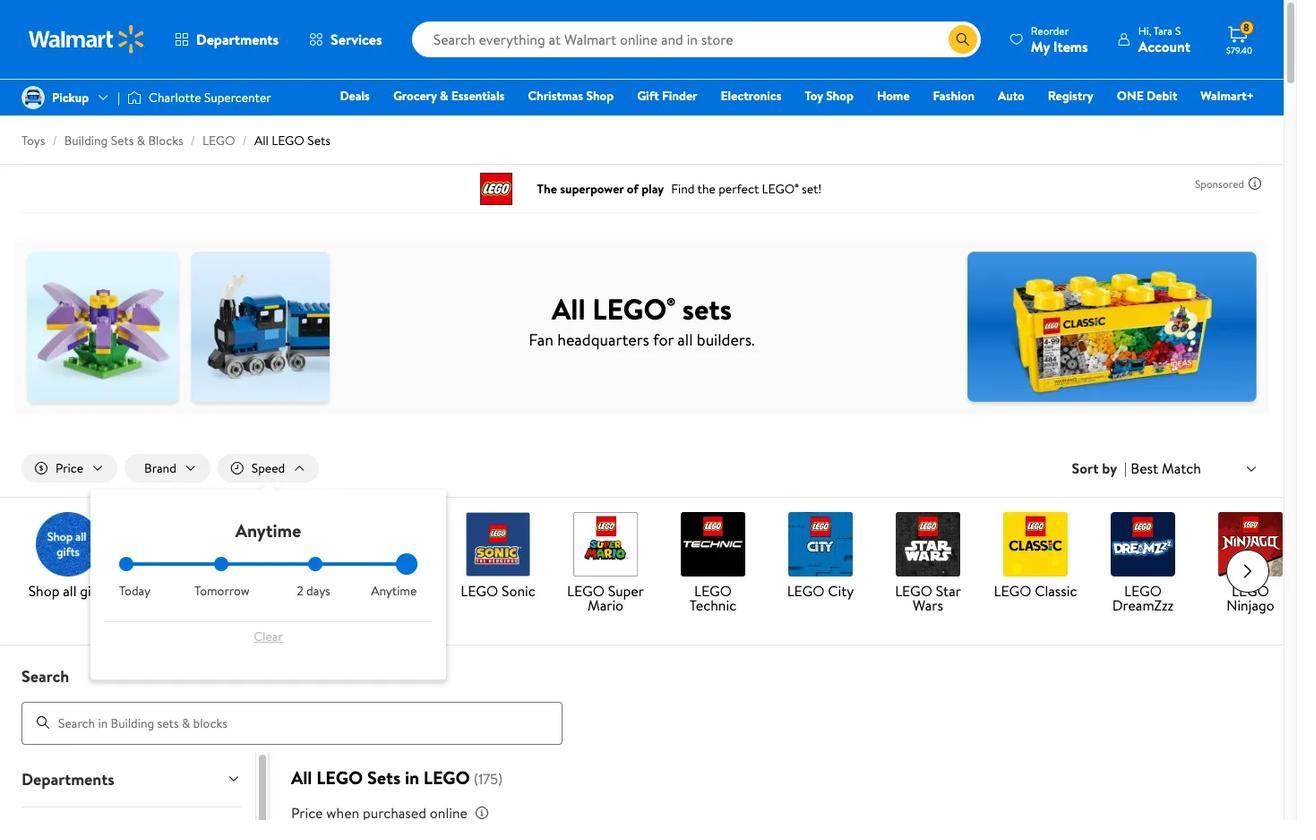 Task type: describe. For each thing, give the bounding box(es) containing it.
| inside the sort and filter section element
[[1125, 459, 1127, 479]]

lego classic link
[[989, 513, 1082, 602]]

by
[[1102, 459, 1117, 479]]

walmart image
[[29, 25, 145, 54]]

city
[[828, 582, 854, 601]]

lego ninjago
[[1227, 582, 1275, 616]]

brand
[[144, 460, 176, 478]]

my
[[1031, 36, 1050, 56]]

8
[[1244, 20, 1250, 35]]

lego super mario
[[567, 582, 644, 616]]

grocery
[[393, 87, 437, 105]]

lego star wars link
[[882, 513, 975, 617]]

sort and filter section element
[[0, 440, 1284, 497]]

shop all lego sets image
[[143, 513, 208, 577]]

finder
[[662, 87, 698, 105]]

clear
[[254, 628, 283, 646]]

classic
[[1035, 582, 1077, 601]]

headquarters
[[557, 328, 650, 351]]

anytime inside how fast do you want your order? option group
[[371, 582, 417, 600]]

lego right in
[[424, 766, 470, 790]]

wars
[[913, 596, 943, 616]]

lego inside lego dreamzzz
[[1125, 582, 1162, 601]]

lego shop
[[247, 582, 319, 601]]

lego city link
[[774, 513, 867, 602]]

sets inside shop all lego sets
[[183, 596, 209, 616]]

gifts
[[80, 582, 108, 601]]

1 vertical spatial &
[[137, 132, 145, 150]]

clear button
[[119, 623, 418, 651]]

lego shop image
[[251, 513, 315, 577]]

Walmart Site-Wide search field
[[412, 22, 981, 57]]

supercenter
[[204, 89, 271, 107]]

lego dreamzzz link
[[1097, 513, 1190, 617]]

all lego sets link
[[254, 132, 331, 150]]

lego inside lego star wars
[[895, 582, 933, 601]]

0 vertical spatial anytime
[[235, 519, 301, 543]]

pickup
[[52, 89, 89, 107]]

2 days
[[297, 582, 330, 600]]

lego minecraft link
[[344, 513, 437, 617]]

lego ninjago image
[[1219, 513, 1283, 577]]

search
[[22, 666, 69, 688]]

8 $79.40
[[1227, 20, 1253, 56]]

building sets & blocks link
[[64, 132, 183, 150]]

lego dreamzzz image
[[1111, 513, 1176, 577]]

all for gifts
[[63, 582, 77, 601]]

best
[[1131, 459, 1159, 478]]

dreamzzz
[[1113, 596, 1174, 616]]

debit
[[1147, 87, 1178, 105]]

one debit link
[[1109, 86, 1186, 106]]

all lego sets in lego (175)
[[291, 766, 503, 790]]

ad disclaimer and feedback for skylinedisplayad image
[[1248, 177, 1262, 191]]

days
[[306, 582, 330, 600]]

departments button
[[7, 752, 255, 807]]

shop inside shop all gifts link
[[28, 582, 60, 601]]

lego inside lego super mario
[[567, 582, 605, 601]]

lego inside shop all lego sets
[[142, 596, 179, 616]]

toy shop
[[805, 87, 854, 105]]

lego®
[[592, 289, 676, 328]]

lego left 2
[[247, 582, 285, 601]]

toys / building sets & blocks / lego / all lego sets
[[22, 132, 331, 150]]

speed button
[[218, 454, 319, 483]]

sort by |
[[1072, 459, 1127, 479]]

sets
[[682, 289, 732, 328]]

search icon image
[[956, 32, 970, 47]]

lego city image
[[788, 513, 853, 577]]

shop all gifts image
[[36, 513, 100, 577]]

legal information image
[[475, 806, 489, 820]]

star
[[936, 582, 961, 601]]

lego city
[[787, 582, 854, 601]]

lego classic image
[[1004, 513, 1068, 577]]

lego super mario link
[[559, 513, 652, 617]]

lego technic image
[[681, 513, 745, 577]]

home
[[877, 87, 910, 105]]

match
[[1162, 459, 1202, 478]]

lego star wars
[[895, 582, 961, 616]]

walmart+
[[1201, 87, 1254, 105]]

toys link
[[22, 132, 45, 150]]

toys
[[22, 132, 45, 150]]

lego shop link
[[237, 513, 330, 602]]

lego inside lego technic
[[694, 582, 732, 601]]

lego classic
[[994, 582, 1077, 601]]

deals
[[340, 87, 370, 105]]

christmas
[[528, 87, 583, 105]]

lego link
[[202, 132, 235, 150]]

2 / from the left
[[191, 132, 195, 150]]

departments inside popup button
[[196, 30, 279, 49]]

all lego® sets fan headquarters for all builders.
[[529, 289, 755, 351]]

tomorrow
[[195, 582, 250, 600]]

shop all lego sets link
[[129, 513, 222, 617]]

reorder
[[1031, 23, 1069, 38]]

departments button
[[159, 18, 294, 61]]

price button
[[22, 454, 117, 483]]

departments tab
[[7, 752, 255, 807]]

grocery & essentials
[[393, 87, 505, 105]]

shop all gifts link
[[22, 513, 115, 602]]

ninjago
[[1227, 596, 1275, 616]]

price
[[56, 460, 83, 478]]

search image
[[36, 716, 50, 730]]



Task type: vqa. For each thing, say whether or not it's contained in the screenshot.
Toys link
yes



Task type: locate. For each thing, give the bounding box(es) containing it.
toy shop link
[[797, 86, 862, 106]]

electronics
[[721, 87, 782, 105]]

shop inside 'lego shop' link
[[288, 582, 319, 601]]

0 vertical spatial all
[[254, 132, 269, 150]]

departments down search icon
[[22, 768, 114, 791]]

lego dreamzzz
[[1113, 582, 1174, 616]]

3 / from the left
[[242, 132, 247, 150]]

shop inside shop all lego sets
[[152, 582, 183, 601]]

s
[[1175, 23, 1181, 38]]

lego right lego link
[[272, 132, 305, 150]]

anytime down anytime option
[[371, 582, 417, 600]]

registry
[[1048, 87, 1094, 105]]

fashion link
[[925, 86, 983, 106]]

lego down anytime option
[[372, 582, 409, 601]]

shop all lego sets
[[142, 582, 209, 616]]

today
[[119, 582, 151, 600]]

/ right toys link
[[52, 132, 57, 150]]

Tomorrow radio
[[214, 557, 228, 572]]

1 vertical spatial departments
[[22, 768, 114, 791]]

1 / from the left
[[52, 132, 57, 150]]

all things lego®. fan headquarters for all builders. shop now image
[[14, 239, 1270, 415]]

1 vertical spatial all
[[552, 289, 586, 328]]

brand button
[[125, 454, 210, 483]]

 image
[[22, 86, 45, 109]]

in
[[405, 766, 419, 790]]

0 horizontal spatial anytime
[[235, 519, 301, 543]]

1 horizontal spatial |
[[1125, 459, 1127, 479]]

1 vertical spatial |
[[1125, 459, 1127, 479]]

anytime up how fast do you want your order? option group
[[235, 519, 301, 543]]

None range field
[[119, 563, 418, 566]]

lego minecraft image
[[358, 513, 423, 577]]

0 horizontal spatial departments
[[22, 768, 114, 791]]

lego sonic image
[[466, 513, 530, 577]]

sponsored
[[1195, 176, 1245, 191]]

hi, tara s account
[[1139, 23, 1191, 56]]

how fast do you want your order? option group
[[119, 557, 418, 600]]

charlotte supercenter
[[149, 89, 271, 107]]

all inside shop all lego sets
[[186, 582, 200, 601]]

2 horizontal spatial all
[[678, 328, 693, 351]]

hi,
[[1139, 23, 1152, 38]]

best match button
[[1127, 457, 1262, 480]]

lego left star
[[895, 582, 933, 601]]

account
[[1139, 36, 1191, 56]]

lego left city
[[787, 582, 825, 601]]

lego
[[202, 132, 235, 150], [272, 132, 305, 150], [247, 582, 285, 601], [372, 582, 409, 601], [461, 582, 498, 601], [567, 582, 605, 601], [694, 582, 732, 601], [787, 582, 825, 601], [895, 582, 933, 601], [994, 582, 1032, 601], [1125, 582, 1162, 601], [1232, 582, 1270, 601], [142, 596, 179, 616], [317, 766, 363, 790], [424, 766, 470, 790]]

lego left classic
[[994, 582, 1032, 601]]

all left gifts
[[63, 582, 77, 601]]

next slide for chipmodulewithimages list image
[[1227, 550, 1270, 593]]

/
[[52, 132, 57, 150], [191, 132, 195, 150], [242, 132, 247, 150]]

shop inside christmas shop link
[[586, 87, 614, 105]]

2 horizontal spatial all
[[552, 289, 586, 328]]

all right lego link
[[254, 132, 269, 150]]

|
[[118, 89, 120, 107], [1125, 459, 1127, 479]]

&
[[440, 87, 448, 105], [137, 132, 145, 150]]

lego technic link
[[667, 513, 760, 617]]

sets
[[111, 132, 134, 150], [308, 132, 331, 150], [183, 596, 209, 616], [367, 766, 401, 790]]

for
[[653, 328, 674, 351]]

none radio inside how fast do you want your order? option group
[[308, 557, 323, 572]]

all
[[678, 328, 693, 351], [63, 582, 77, 601], [186, 582, 200, 601]]

christmas shop
[[528, 87, 614, 105]]

lego technic
[[690, 582, 737, 616]]

services
[[331, 30, 382, 49]]

home link
[[869, 86, 918, 106]]

Anytime radio
[[403, 557, 417, 572]]

lego down search in building sets & blocks search box
[[317, 766, 363, 790]]

1 horizontal spatial anytime
[[371, 582, 417, 600]]

departments up supercenter
[[196, 30, 279, 49]]

auto link
[[990, 86, 1033, 106]]

builders.
[[697, 328, 755, 351]]

essentials
[[451, 87, 505, 105]]

Today radio
[[119, 557, 133, 572]]

toy
[[805, 87, 823, 105]]

christmas shop link
[[520, 86, 622, 106]]

gift finder
[[637, 87, 698, 105]]

/ left lego link
[[191, 132, 195, 150]]

 image
[[127, 89, 142, 107]]

departments
[[196, 30, 279, 49], [22, 768, 114, 791]]

tara
[[1154, 23, 1173, 38]]

all for lego
[[186, 582, 200, 601]]

1 horizontal spatial all
[[186, 582, 200, 601]]

lego ninjago link
[[1204, 513, 1297, 617]]

lego inside lego ninjago
[[1232, 582, 1270, 601]]

shop inside toy shop link
[[826, 87, 854, 105]]

all down shop all lego sets image
[[186, 582, 200, 601]]

0 vertical spatial |
[[118, 89, 120, 107]]

0 horizontal spatial /
[[52, 132, 57, 150]]

lego down charlotte supercenter
[[202, 132, 235, 150]]

0 horizontal spatial &
[[137, 132, 145, 150]]

building
[[64, 132, 108, 150]]

charlotte
[[149, 89, 201, 107]]

fan
[[529, 328, 554, 351]]

blocks
[[148, 132, 183, 150]]

lego down "lego ninjago" image
[[1232, 582, 1270, 601]]

fashion
[[933, 87, 975, 105]]

1 horizontal spatial /
[[191, 132, 195, 150]]

0 horizontal spatial all
[[63, 582, 77, 601]]

| up "building sets & blocks" link
[[118, 89, 120, 107]]

1 horizontal spatial all
[[291, 766, 312, 790]]

all down search in building sets & blocks search box
[[291, 766, 312, 790]]

electronics link
[[713, 86, 790, 106]]

/ right lego link
[[242, 132, 247, 150]]

best match
[[1131, 459, 1202, 478]]

Search search field
[[0, 666, 1284, 745]]

None radio
[[308, 557, 323, 572]]

1 vertical spatial anytime
[[371, 582, 417, 600]]

one
[[1117, 87, 1144, 105]]

gift
[[637, 87, 659, 105]]

all right for
[[678, 328, 693, 351]]

reorder my items
[[1031, 23, 1088, 56]]

all for lego
[[291, 766, 312, 790]]

lego left sonic
[[461, 582, 498, 601]]

grocery & essentials link
[[385, 86, 513, 106]]

auto
[[998, 87, 1025, 105]]

2 horizontal spatial /
[[242, 132, 247, 150]]

2 vertical spatial all
[[291, 766, 312, 790]]

lego down lego dreamzzz image
[[1125, 582, 1162, 601]]

gift finder link
[[629, 86, 706, 106]]

shop for toy shop
[[826, 87, 854, 105]]

registry link
[[1040, 86, 1102, 106]]

$79.40
[[1227, 44, 1253, 56]]

sort
[[1072, 459, 1099, 479]]

super
[[608, 582, 644, 601]]

tab
[[7, 808, 255, 821]]

0 vertical spatial departments
[[196, 30, 279, 49]]

minecraft
[[360, 596, 421, 616]]

shop all gifts
[[28, 582, 108, 601]]

& left the "blocks"
[[137, 132, 145, 150]]

shop for christmas shop
[[586, 87, 614, 105]]

lego left super
[[567, 582, 605, 601]]

services button
[[294, 18, 397, 61]]

0 horizontal spatial all
[[254, 132, 269, 150]]

speed
[[252, 460, 285, 478]]

(175)
[[474, 769, 503, 789]]

one debit
[[1117, 87, 1178, 105]]

all for lego®
[[552, 289, 586, 328]]

all inside all lego® sets fan headquarters for all builders.
[[678, 328, 693, 351]]

0 horizontal spatial |
[[118, 89, 120, 107]]

shop for lego shop
[[288, 582, 319, 601]]

lego sonic link
[[452, 513, 545, 602]]

2
[[297, 582, 303, 600]]

shop
[[586, 87, 614, 105], [826, 87, 854, 105], [28, 582, 60, 601], [152, 582, 183, 601], [288, 582, 319, 601]]

sonic
[[502, 582, 536, 601]]

lego super mario image
[[573, 513, 638, 577]]

items
[[1054, 36, 1088, 56]]

technic
[[690, 596, 737, 616]]

deals link
[[332, 86, 378, 106]]

Search in Building sets & blocks search field
[[22, 702, 563, 745]]

lego down the lego technic image at the bottom of page
[[694, 582, 732, 601]]

0 vertical spatial &
[[440, 87, 448, 105]]

lego star wars image
[[896, 513, 961, 577]]

lego down shop all lego sets image
[[142, 596, 179, 616]]

1 horizontal spatial &
[[440, 87, 448, 105]]

& right grocery
[[440, 87, 448, 105]]

departments inside dropdown button
[[22, 768, 114, 791]]

Search search field
[[412, 22, 981, 57]]

all inside all lego® sets fan headquarters for all builders.
[[552, 289, 586, 328]]

all left "lego®"
[[552, 289, 586, 328]]

lego inside lego minecraft
[[372, 582, 409, 601]]

1 horizontal spatial departments
[[196, 30, 279, 49]]

| right by
[[1125, 459, 1127, 479]]

anytime
[[235, 519, 301, 543], [371, 582, 417, 600]]



